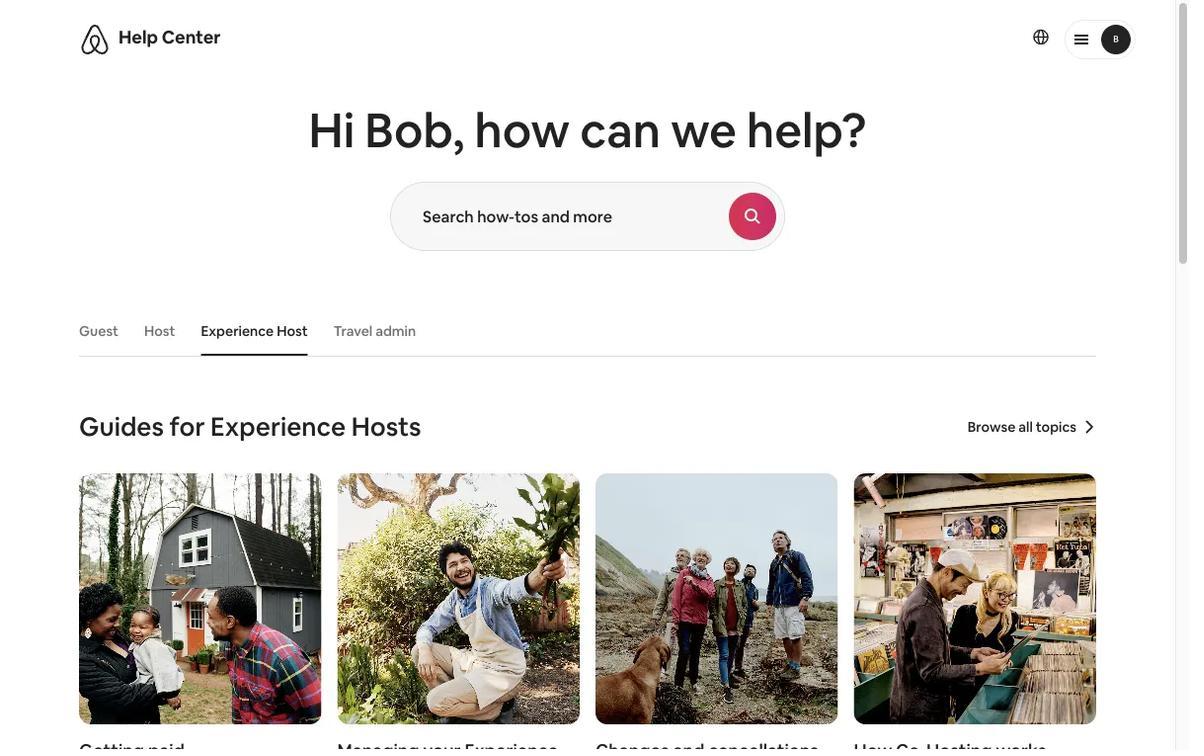 Task type: describe. For each thing, give the bounding box(es) containing it.
travel admin button
[[324, 312, 426, 350]]

two adults and a child, laughing, outside a barn-shaped house in the forest. image
[[79, 473, 322, 724]]

two people browsing in a record shop. image
[[854, 473, 1097, 724]]

main navigation menu image
[[1102, 25, 1132, 54]]

hi bob, how can we help?
[[309, 99, 867, 161]]

travel admin
[[334, 322, 416, 340]]

experience inside button
[[201, 322, 274, 340]]

help
[[119, 26, 158, 49]]

bob,
[[365, 99, 465, 161]]

topics
[[1036, 418, 1077, 436]]

we
[[671, 99, 737, 161]]

how
[[475, 99, 570, 161]]

travel
[[334, 322, 373, 340]]

browse
[[968, 418, 1016, 436]]

hi
[[309, 99, 355, 161]]

guides for experience hosts
[[79, 410, 421, 443]]

browse all topics
[[968, 418, 1077, 436]]

all
[[1019, 418, 1033, 436]]

experience host button
[[191, 312, 318, 350]]

help center link
[[119, 26, 221, 49]]



Task type: vqa. For each thing, say whether or not it's contained in the screenshot.
1st host from the right
yes



Task type: locate. For each thing, give the bounding box(es) containing it.
a group of people with a dog, hiking on a rocky beach. image
[[596, 473, 838, 724]]

host left travel
[[277, 322, 308, 340]]

tab list
[[69, 306, 1097, 356]]

host
[[144, 322, 175, 340], [277, 322, 308, 340]]

a person working in a garden, holding a bunch of green produce. image
[[337, 473, 580, 724]]

browse all topics link
[[968, 418, 1097, 436]]

tab list containing guest
[[69, 306, 1097, 356]]

guest button
[[69, 312, 128, 350]]

1 vertical spatial experience
[[211, 410, 346, 443]]

host button
[[134, 312, 185, 350]]

center
[[162, 26, 221, 49]]

guest
[[79, 322, 119, 340]]

host right guest button
[[144, 322, 175, 340]]

1 horizontal spatial host
[[277, 322, 308, 340]]

0 horizontal spatial host
[[144, 322, 175, 340]]

for
[[169, 410, 205, 443]]

1 host from the left
[[144, 322, 175, 340]]

help center
[[119, 26, 221, 49]]

experience
[[201, 322, 274, 340], [211, 410, 346, 443]]

airbnb homepage image
[[79, 24, 111, 55]]

Search how-tos and more search field
[[391, 183, 729, 250]]

experience host
[[201, 322, 308, 340]]

host inside button
[[277, 322, 308, 340]]

experience right host button at left top
[[201, 322, 274, 340]]

admin
[[376, 322, 416, 340]]

experience right for
[[211, 410, 346, 443]]

None search field
[[390, 182, 786, 251]]

can
[[580, 99, 661, 161]]

hosts
[[351, 410, 421, 443]]

host inside button
[[144, 322, 175, 340]]

0 vertical spatial experience
[[201, 322, 274, 340]]

help?
[[747, 99, 867, 161]]

guides
[[79, 410, 164, 443]]

2 host from the left
[[277, 322, 308, 340]]



